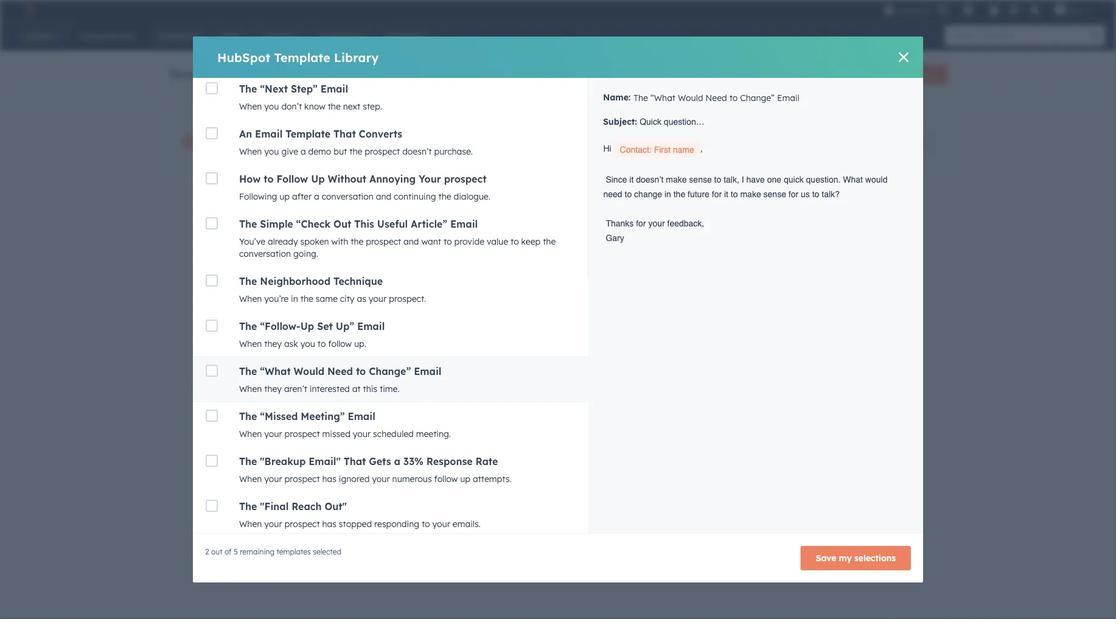 Task type: locate. For each thing, give the bounding box(es) containing it.
when down the "follow-
[[239, 338, 262, 349]]

more right learn
[[450, 295, 472, 306]]

don't
[[281, 101, 302, 112]]

when down an
[[239, 146, 262, 157]]

1 vertical spatial doesn't
[[636, 174, 664, 184]]

for right future at the top right of the page
[[712, 189, 722, 199]]

notifications image
[[1029, 5, 1040, 16]]

0 horizontal spatial 1
[[319, 135, 324, 147]]

1 vertical spatial and
[[404, 236, 419, 247]]

1 vertical spatial 5
[[360, 135, 366, 147]]

6 the from the top
[[239, 410, 257, 422]]

0 vertical spatial it
[[630, 174, 634, 184]]

the left next
[[328, 101, 341, 112]]

new left template on the top of the page
[[882, 70, 897, 79]]

starter.
[[588, 136, 617, 147]]

emails up "keep"
[[506, 215, 546, 230]]

the right "keep"
[[543, 236, 556, 247]]

email up up.
[[357, 320, 385, 332]]

0 vertical spatial 1
[[675, 69, 678, 79]]

that for gets
[[344, 455, 366, 467]]

your right boost in the top of the page
[[369, 271, 387, 282]]

upgrade image
[[884, 5, 895, 16]]

into
[[454, 242, 470, 252]]

your up "continuing"
[[419, 173, 441, 185]]

repetitive
[[444, 215, 502, 230]]

new inside the new folder button
[[754, 70, 770, 79]]

a inside how to follow up without annoying your prospect following up after a conversation and continuing the dialogue.
[[314, 191, 319, 202]]

the inside the neighborhood technique when you're in the same city as your prospect.
[[239, 275, 257, 287]]

you left give
[[264, 146, 279, 157]]

they left ask
[[264, 338, 282, 349]]

1 vertical spatial your
[[419, 173, 441, 185]]

0 vertical spatial more
[[460, 136, 481, 147]]

1 vertical spatial that
[[344, 455, 366, 467]]

prospect up dialogue.
[[444, 173, 487, 185]]

suite
[[566, 136, 586, 147]]

close image
[[899, 52, 909, 62]]

in right change
[[665, 189, 671, 199]]

new inside new template popup button
[[882, 70, 897, 79]]

templates down send
[[544, 256, 584, 267]]

1 vertical spatial 1
[[319, 135, 324, 147]]

the left the "follow-
[[239, 320, 257, 332]]

new folder
[[754, 70, 792, 79]]

5 up question…
[[691, 69, 696, 79]]

0 horizontal spatial a
[[301, 146, 306, 157]]

send
[[549, 242, 568, 252]]

set
[[317, 320, 333, 332]]

analyze button
[[809, 65, 864, 84]]

and right rates
[[451, 271, 466, 282]]

unlock
[[430, 136, 457, 147]]

new folder button
[[744, 65, 802, 84]]

2 vertical spatial 5
[[234, 547, 238, 556]]

1 horizontal spatial of
[[347, 135, 357, 147]]

in
[[665, 189, 671, 199], [549, 215, 561, 230], [291, 293, 298, 304]]

templates left selected
[[277, 547, 311, 556]]

provide
[[454, 236, 485, 247]]

email right an
[[255, 128, 283, 140]]

they inside the "what would need to change" email when they aren't interested at this time.
[[264, 383, 282, 394]]

follow down up"
[[328, 338, 352, 349]]

analyze
[[820, 70, 846, 79]]

the for the "what would need to change" email
[[239, 365, 257, 377]]

new left folder
[[754, 70, 770, 79]]

your left feedback,
[[648, 218, 665, 228]]

to up at in the bottom left of the page
[[356, 365, 366, 377]]

0 vertical spatial up
[[279, 191, 290, 202]]

when left you're
[[239, 293, 262, 304]]

templates?
[[375, 295, 420, 306]]

1 the from the top
[[239, 83, 257, 95]]

2 horizontal spatial in
[[665, 189, 671, 199]]

out right '2'
[[211, 547, 223, 556]]

doesn't
[[402, 146, 432, 157], [636, 174, 664, 184]]

0 horizontal spatial for
[[636, 218, 646, 228]]

when inside the "follow-up set up" email when they ask you to follow up.
[[239, 338, 262, 349]]

prospect inside the "breakup email" that gets a 33% response rate when your prospect has ignored your numerous follow up attempts.
[[285, 474, 320, 484]]

in for send your most repetitive emails in seconds
[[549, 215, 561, 230]]

your down into
[[459, 256, 477, 267]]

the left "final
[[239, 500, 257, 512]]

up inside how to follow up without annoying your prospect following up after a conversation and continuing the dialogue.
[[311, 173, 325, 185]]

i
[[742, 174, 744, 184]]

2 the from the top
[[239, 218, 257, 230]]

the inside the "missed meeting" email when your prospect missed your scheduled meeting.
[[239, 410, 257, 422]]

and inside turn your best sales emails into templates you can send without leaving your inbox. discover your top-performing templates to boost your response rates and close more deals.
[[451, 271, 466, 282]]

1 horizontal spatial doesn't
[[636, 174, 664, 184]]

the for the "breakup email" that gets a 33% response rate
[[239, 455, 257, 467]]

to down "without"
[[586, 256, 594, 267]]

and right best
[[404, 236, 419, 247]]

to right the need at the right top
[[625, 189, 632, 199]]

up inside how to follow up without annoying your prospect following up after a conversation and continuing the dialogue.
[[279, 191, 290, 202]]

2 vertical spatial more
[[450, 295, 472, 306]]

the inside the "breakup email" that gets a 33% response rate when your prospect has ignored your numerous follow up attempts.
[[239, 455, 257, 467]]

conversation down 'without' on the left top of the page
[[322, 191, 374, 202]]

templates inside 2 out of 5 remaining templates selected save my selections
[[277, 547, 311, 556]]

going.
[[293, 248, 318, 259]]

you inside "the "next step" email when you don't know the next step."
[[264, 101, 279, 112]]

1 vertical spatial sense
[[764, 189, 786, 199]]

they inside the "follow-up set up" email when they ask you to follow up.
[[264, 338, 282, 349]]

you up performing
[[515, 242, 529, 252]]

1 they from the top
[[264, 338, 282, 349]]

your right missed
[[353, 428, 371, 439]]

following
[[239, 191, 277, 202]]

7 when from the top
[[239, 474, 262, 484]]

performing
[[496, 256, 541, 267]]

2 horizontal spatial new
[[882, 70, 897, 79]]

response
[[390, 271, 426, 282]]

0 vertical spatial up
[[311, 173, 325, 185]]

doesn't inside since it doesn't make sense to talk, i have one quick question. what would need to change in the future for it to make sense for us to talk?
[[636, 174, 664, 184]]

your
[[203, 135, 226, 147], [419, 173, 441, 185]]

0 vertical spatial and
[[376, 191, 391, 202]]

0 horizontal spatial follow
[[328, 338, 352, 349]]

new
[[754, 70, 770, 79], [882, 70, 897, 79], [344, 295, 362, 306]]

0 horizontal spatial it
[[630, 174, 634, 184]]

of left converts
[[347, 135, 357, 147]]

learn more link
[[423, 295, 485, 306]]

when down "what
[[239, 383, 262, 394]]

3 the from the top
[[239, 275, 257, 287]]

with inside the simple "check out this useful article" email you've already spoken with the prospect and want to provide value to keep the conversation going.
[[331, 236, 348, 247]]

1 vertical spatial template
[[286, 128, 331, 140]]

the down you've
[[239, 275, 257, 287]]

1
[[675, 69, 678, 79], [319, 135, 324, 147]]

2 when from the top
[[239, 146, 262, 157]]

1 horizontal spatial new
[[754, 70, 770, 79]]

conversation down you've
[[239, 248, 291, 259]]

useful
[[377, 218, 408, 230]]

inbox.
[[396, 256, 420, 267]]

0 vertical spatial doesn't
[[402, 146, 432, 157]]

1 vertical spatial up
[[460, 474, 471, 484]]

a
[[301, 146, 306, 157], [314, 191, 319, 202], [394, 455, 400, 467]]

hubspot template library dialog
[[193, 0, 923, 582]]

numerous
[[392, 474, 432, 484]]

you inside the "follow-up set up" email when they ask you to follow up.
[[301, 338, 315, 349]]

1 vertical spatial follow
[[434, 474, 458, 484]]

1 when from the top
[[239, 101, 262, 112]]

1 vertical spatial with
[[331, 236, 348, 247]]

follow down response
[[434, 474, 458, 484]]

email down at in the bottom left of the page
[[348, 410, 375, 422]]

2 vertical spatial has
[[322, 519, 337, 529]]

make
[[666, 174, 687, 184], [740, 189, 761, 199]]

has right an
[[258, 135, 275, 147]]

question.
[[806, 174, 841, 184]]

they
[[264, 338, 282, 349], [264, 383, 282, 394]]

the right but
[[349, 146, 362, 157]]

1 horizontal spatial in
[[549, 215, 561, 230]]

1 horizontal spatial conversation
[[322, 191, 374, 202]]

prospect
[[365, 146, 400, 157], [444, 173, 487, 185], [366, 236, 401, 247], [285, 428, 320, 439], [285, 474, 320, 484], [285, 519, 320, 529]]

the inside the "final reach out" when your prospect has stopped responding to your emails.
[[239, 500, 257, 512]]

4 when from the top
[[239, 338, 262, 349]]

1 vertical spatial conversation
[[239, 248, 291, 259]]

1 left but
[[319, 135, 324, 147]]

the inside the "what would need to change" email when they aren't interested at this time.
[[239, 365, 257, 377]]

1 horizontal spatial make
[[740, 189, 761, 199]]

the for the neighborhood technique
[[239, 275, 257, 287]]

0 horizontal spatial in
[[291, 293, 298, 304]]

and inside the simple "check out this useful article" email you've already spoken with the prospect and want to provide value to keep the conversation going.
[[404, 236, 419, 247]]

1 vertical spatial more
[[491, 271, 512, 282]]

contact:
[[620, 144, 652, 154]]

7 the from the top
[[239, 455, 257, 467]]

0 horizontal spatial doesn't
[[402, 146, 432, 157]]

responding
[[374, 519, 419, 529]]

would
[[865, 174, 888, 184]]

your inside how to follow up without annoying your prospect following up after a conversation and continuing the dialogue.
[[419, 173, 441, 185]]

discover
[[422, 256, 457, 267]]

2 vertical spatial and
[[451, 271, 466, 282]]

name
[[673, 144, 694, 154]]

the inside the an email template that converts when you give a demo but the prospect doesn't purchase.
[[349, 146, 362, 157]]

you inside turn your best sales emails into templates you can send without leaving your inbox. discover your top-performing templates to boost your response rates and close more deals.
[[515, 242, 529, 252]]

1 horizontal spatial emails
[[506, 215, 546, 230]]

ask
[[284, 338, 298, 349]]

that inside the "breakup email" that gets a 33% response rate when your prospect has ignored your numerous follow up attempts.
[[344, 455, 366, 467]]

of
[[681, 69, 689, 79], [347, 135, 357, 147], [225, 547, 232, 556]]

emails up discover
[[426, 242, 452, 252]]

has down out" on the left of page
[[322, 519, 337, 529]]

make down 'have'
[[740, 189, 761, 199]]

for inside thanks for your feedback, gary
[[636, 218, 646, 228]]

1 horizontal spatial for
[[712, 189, 722, 199]]

0 vertical spatial created
[[699, 69, 729, 79]]

0 vertical spatial template
[[274, 50, 330, 65]]

your left team
[[203, 135, 226, 147]]

0 vertical spatial of
[[681, 69, 689, 79]]

created inside templates banner
[[699, 69, 729, 79]]

emails inside turn your best sales emails into templates you can send without leaving your inbox. discover your top-performing templates to boost your response rates and close more deals.
[[426, 242, 452, 252]]

to inside the "follow-up set up" email when they ask you to follow up.
[[318, 338, 326, 349]]

0 vertical spatial a
[[301, 146, 306, 157]]

they down "what
[[264, 383, 282, 394]]

prospect down reach
[[285, 519, 320, 529]]

0 horizontal spatial created
[[278, 135, 316, 147]]

the inside the "follow-up set up" email when they ask you to follow up.
[[239, 320, 257, 332]]

same
[[316, 293, 338, 304]]

the for the simple "check out this useful article" email
[[239, 218, 257, 230]]

1 vertical spatial they
[[264, 383, 282, 394]]

notifications button
[[1024, 0, 1045, 19]]

up up "after"
[[311, 173, 325, 185]]

email up provide
[[450, 218, 478, 230]]

the inside the simple "check out this useful article" email you've already spoken with the prospect and want to provide value to keep the conversation going.
[[239, 218, 257, 230]]

4 the from the top
[[239, 320, 257, 332]]

0 horizontal spatial 5
[[234, 547, 238, 556]]

template up step"
[[274, 50, 330, 65]]

you
[[264, 101, 279, 112], [264, 146, 279, 157], [515, 242, 529, 252], [301, 338, 315, 349]]

2 horizontal spatial a
[[394, 455, 400, 467]]

0 horizontal spatial new
[[344, 295, 362, 306]]

learn
[[423, 295, 447, 306]]

template inside the an email template that converts when you give a demo but the prospect doesn't purchase.
[[286, 128, 331, 140]]

1 horizontal spatial your
[[419, 173, 441, 185]]

0 vertical spatial with
[[525, 136, 542, 147]]

0 vertical spatial that
[[334, 128, 356, 140]]

1 horizontal spatial created
[[699, 69, 729, 79]]

a left 33%
[[394, 455, 400, 467]]

out down next
[[327, 135, 344, 147]]

2 they from the top
[[264, 383, 282, 394]]

8 when from the top
[[239, 519, 262, 529]]

8 the from the top
[[239, 500, 257, 512]]

interested
[[310, 383, 350, 394]]

1 vertical spatial it
[[724, 189, 729, 199]]

1 horizontal spatial a
[[314, 191, 319, 202]]

email right change"
[[414, 365, 442, 377]]

name:
[[603, 92, 631, 103]]

more right the unlock
[[460, 136, 481, 147]]

thanks
[[606, 218, 634, 228]]

it down talk,
[[724, 189, 729, 199]]

of right '2'
[[225, 547, 232, 556]]

up down response
[[460, 474, 471, 484]]

5 when from the top
[[239, 383, 262, 394]]

the inside "the "next step" email when you don't know the next step."
[[239, 83, 257, 95]]

2 horizontal spatial for
[[789, 189, 799, 199]]

the left dialogue.
[[439, 191, 451, 202]]

0 vertical spatial 5
[[691, 69, 696, 79]]

the for the "next step" email
[[239, 83, 257, 95]]

in down neighborhood
[[291, 293, 298, 304]]

to inside the "final reach out" when your prospect has stopped responding to your emails.
[[422, 519, 430, 529]]

you down "next on the top of page
[[264, 101, 279, 112]]

1 of 5 created
[[675, 69, 729, 79]]

to right responding
[[422, 519, 430, 529]]

know
[[304, 101, 325, 112]]

0 vertical spatial conversation
[[322, 191, 374, 202]]

the left "missed
[[239, 410, 257, 422]]

2 vertical spatial in
[[291, 293, 298, 304]]

0 horizontal spatial conversation
[[239, 248, 291, 259]]

prospect down meeting"
[[285, 428, 320, 439]]

search image
[[1091, 32, 1099, 40]]

2 vertical spatial a
[[394, 455, 400, 467]]

the simple "check out this useful article" email you've already spoken with the prospect and want to provide value to keep the conversation going.
[[239, 218, 556, 259]]

ignored
[[339, 474, 370, 484]]

1 vertical spatial out
[[211, 547, 223, 556]]

emails for in
[[506, 215, 546, 230]]

doesn't inside the an email template that converts when you give a demo but the prospect doesn't purchase.
[[402, 146, 432, 157]]

but
[[334, 146, 347, 157]]

already
[[268, 236, 298, 247]]

1 horizontal spatial out
[[327, 135, 344, 147]]

that for converts
[[334, 128, 356, 140]]

1 vertical spatial emails
[[426, 242, 452, 252]]

your left emails.
[[432, 519, 450, 529]]

need
[[327, 365, 353, 377]]

0 vertical spatial sense
[[689, 174, 712, 184]]

sense
[[689, 174, 712, 184], [764, 189, 786, 199]]

the left "what
[[239, 365, 257, 377]]

doesn't up change
[[636, 174, 664, 184]]

emails for into
[[426, 242, 452, 252]]

menu
[[883, 0, 1102, 19]]

in for the neighborhood technique when you're in the same city as your prospect.
[[291, 293, 298, 304]]

your up best
[[378, 215, 406, 230]]

0 vertical spatial they
[[264, 338, 282, 349]]

1 vertical spatial make
[[740, 189, 761, 199]]

follow inside the "breakup email" that gets a 33% response rate when your prospect has ignored your numerous follow up attempts.
[[434, 474, 458, 484]]

neighborhood
[[260, 275, 331, 287]]

1 horizontal spatial 1
[[675, 69, 678, 79]]

1 horizontal spatial and
[[404, 236, 419, 247]]

1 horizontal spatial up
[[460, 474, 471, 484]]

2 horizontal spatial 5
[[691, 69, 696, 79]]

prospect down the "breakup
[[285, 474, 320, 484]]

1 horizontal spatial 5
[[360, 135, 366, 147]]

created up question…
[[699, 69, 729, 79]]

0 vertical spatial make
[[666, 174, 687, 184]]

the down this
[[351, 236, 364, 247]]

calling icon image
[[937, 5, 948, 16]]

0 horizontal spatial out
[[211, 547, 223, 556]]

1 vertical spatial of
[[347, 135, 357, 147]]

the left same
[[301, 293, 313, 304]]

response
[[427, 455, 473, 467]]

in inside the neighborhood technique when you're in the same city as your prospect.
[[291, 293, 298, 304]]

menu containing abc
[[883, 0, 1102, 19]]

email up next
[[321, 83, 348, 95]]

to inside the "what would need to change" email when they aren't interested at this time.
[[356, 365, 366, 377]]

template
[[274, 50, 330, 65], [286, 128, 331, 140]]

turn
[[344, 242, 361, 252]]

2 horizontal spatial and
[[451, 271, 466, 282]]

None text field
[[631, 85, 916, 110]]

3 when from the top
[[239, 293, 262, 304]]

0 vertical spatial emails
[[506, 215, 546, 230]]

gary orlando image
[[1055, 4, 1066, 15]]

a right "after"
[[314, 191, 319, 202]]

marketplaces image
[[963, 5, 974, 16]]

the neighborhood technique when you're in the same city as your prospect.
[[239, 275, 426, 304]]

has down email"
[[322, 474, 337, 484]]

0 horizontal spatial make
[[666, 174, 687, 184]]

in up send
[[549, 215, 561, 230]]

has inside the "breakup email" that gets a 33% response rate when your prospect has ignored your numerous follow up attempts.
[[322, 474, 337, 484]]

hubspot image
[[22, 2, 37, 17]]

since
[[606, 174, 627, 184]]

when inside the "what would need to change" email when they aren't interested at this time.
[[239, 383, 262, 394]]

0 horizontal spatial with
[[331, 236, 348, 247]]

6 when from the top
[[239, 428, 262, 439]]

that inside the an email template that converts when you give a demo but the prospect doesn't purchase.
[[334, 128, 356, 140]]

that up but
[[334, 128, 356, 140]]

email inside the "follow-up set up" email when they ask you to follow up.
[[357, 320, 385, 332]]

1 horizontal spatial sense
[[764, 189, 786, 199]]

2 horizontal spatial of
[[681, 69, 689, 79]]

step"
[[291, 83, 318, 95]]

1 horizontal spatial follow
[[434, 474, 458, 484]]

leaving
[[344, 256, 373, 267]]

with down out
[[331, 236, 348, 247]]

sense down one
[[764, 189, 786, 199]]

you inside the an email template that converts when you give a demo but the prospect doesn't purchase.
[[264, 146, 279, 157]]

would
[[294, 365, 324, 377]]

5 the from the top
[[239, 365, 257, 377]]

prospect down converts
[[365, 146, 400, 157]]

1 vertical spatial has
[[322, 474, 337, 484]]

1 up question…
[[675, 69, 678, 79]]

0 horizontal spatial and
[[376, 191, 391, 202]]

the left the "breakup
[[239, 455, 257, 467]]

0 horizontal spatial up
[[279, 191, 290, 202]]

to right how
[[264, 173, 274, 185]]

when up remaining
[[239, 519, 262, 529]]

when
[[239, 101, 262, 112], [239, 146, 262, 157], [239, 293, 262, 304], [239, 338, 262, 349], [239, 383, 262, 394], [239, 428, 262, 439], [239, 474, 262, 484], [239, 519, 262, 529]]

0 horizontal spatial of
[[225, 547, 232, 556]]

0 vertical spatial in
[[665, 189, 671, 199]]

upgrade up would
[[883, 136, 920, 146]]

this
[[363, 383, 377, 394]]

sense up future at the top right of the page
[[689, 174, 712, 184]]

email inside "the "next step" email when you don't know the next step."
[[321, 83, 348, 95]]

simple
[[260, 218, 293, 230]]

of inside templates banner
[[681, 69, 689, 79]]

the left future at the top right of the page
[[674, 189, 685, 199]]

when inside the "breakup email" that gets a 33% response rate when your prospect has ignored your numerous follow up attempts.
[[239, 474, 262, 484]]

1 vertical spatial a
[[314, 191, 319, 202]]

2 vertical spatial of
[[225, 547, 232, 556]]

email
[[321, 83, 348, 95], [255, 128, 283, 140], [450, 218, 478, 230], [357, 320, 385, 332], [414, 365, 442, 377], [348, 410, 375, 422]]

up left "after"
[[279, 191, 290, 202]]

0 vertical spatial follow
[[328, 338, 352, 349]]

email inside the "missed meeting" email when your prospect missed your scheduled meeting.
[[348, 410, 375, 422]]

template
[[899, 70, 930, 79]]

when inside "the "next step" email when you don't know the next step."
[[239, 101, 262, 112]]

doesn't left 'purchase.'
[[402, 146, 432, 157]]

for
[[712, 189, 722, 199], [789, 189, 799, 199], [636, 218, 646, 228]]

email inside the "what would need to change" email when they aren't interested at this time.
[[414, 365, 442, 377]]

that
[[334, 128, 356, 140], [344, 455, 366, 467]]

0 vertical spatial your
[[203, 135, 226, 147]]

"final
[[260, 500, 289, 512]]



Task type: describe. For each thing, give the bounding box(es) containing it.
since it doesn't make sense to talk, i have one quick question. what would need to change in the future for it to make sense for us to talk?
[[603, 174, 890, 199]]

the inside how to follow up without annoying your prospect following up after a conversation and continuing the dialogue.
[[439, 191, 451, 202]]

feedback,
[[667, 218, 704, 228]]

save
[[816, 553, 837, 563]]

when inside the neighborhood technique when you're in the same city as your prospect.
[[239, 293, 262, 304]]

marketplaces button
[[956, 0, 981, 19]]

change
[[634, 189, 662, 199]]

to inside turn your best sales emails into templates you can send without leaving your inbox. discover your top-performing templates to boost your response rates and close more deals.
[[586, 256, 594, 267]]

prospect inside the simple "check out this useful article" email you've already spoken with the prospect and want to provide value to keep the conversation going.
[[366, 236, 401, 247]]

you've
[[239, 236, 265, 247]]

remaining
[[240, 547, 275, 556]]

templates banner
[[169, 61, 948, 84]]

deals.
[[515, 271, 538, 282]]

your down "missed
[[264, 428, 282, 439]]

up inside the "breakup email" that gets a 33% response rate when your prospect has ignored your numerous follow up attempts.
[[460, 474, 471, 484]]

prospect inside the "missed meeting" email when your prospect missed your scheduled meeting.
[[285, 428, 320, 439]]

0 vertical spatial upgrade
[[897, 5, 930, 16]]

value
[[487, 236, 508, 247]]

has inside the "final reach out" when your prospect has stopped responding to your emails.
[[322, 519, 337, 529]]

up inside the "follow-up set up" email when they ask you to follow up.
[[300, 320, 314, 332]]

as
[[357, 293, 366, 304]]

templates
[[169, 66, 231, 81]]

settings image
[[1009, 5, 1020, 16]]

annoying
[[369, 173, 416, 185]]

keep
[[521, 236, 541, 247]]

seconds
[[564, 215, 613, 230]]

to left into
[[444, 236, 452, 247]]

crm
[[545, 136, 563, 147]]

how
[[239, 173, 261, 185]]

without
[[328, 173, 366, 185]]

0 horizontal spatial sense
[[689, 174, 712, 184]]

new for new folder
[[754, 70, 770, 79]]

gets
[[369, 455, 391, 467]]

new for new template
[[882, 70, 897, 79]]

converts
[[359, 128, 402, 140]]

to down talk,
[[731, 189, 738, 199]]

scheduled
[[373, 428, 414, 439]]

follow inside the "follow-up set up" email when they ask you to follow up.
[[328, 338, 352, 349]]

1 inside templates banner
[[675, 69, 678, 79]]

future
[[688, 189, 710, 199]]

email inside the simple "check out this useful article" email you've already spoken with the prospect and want to provide value to keep the conversation going.
[[450, 218, 478, 230]]

subject:
[[603, 116, 637, 127]]

your down the "breakup
[[264, 474, 282, 484]]

33%
[[403, 455, 424, 467]]

the inside the neighborhood technique when you're in the same city as your prospect.
[[301, 293, 313, 304]]

stopped
[[339, 519, 372, 529]]

library
[[334, 50, 379, 65]]

boost
[[344, 271, 367, 282]]

to left talk,
[[714, 174, 721, 184]]

2 out of 5 remaining templates selected save my selections
[[205, 547, 896, 563]]

0 vertical spatial has
[[258, 135, 275, 147]]

Search HubSpot search field
[[945, 26, 1094, 46]]

the for the "missed meeting" email
[[239, 410, 257, 422]]

reach
[[292, 500, 322, 512]]

created for 5
[[699, 69, 729, 79]]

dialogue.
[[454, 191, 491, 202]]

"next
[[260, 83, 288, 95]]

demo
[[308, 146, 331, 157]]

new to templates? learn more
[[344, 295, 472, 306]]

your inside the neighborhood technique when you're in the same city as your prospect.
[[369, 293, 387, 304]]

1 vertical spatial upgrade
[[883, 136, 920, 146]]

to right us
[[812, 189, 819, 199]]

up"
[[336, 320, 354, 332]]

purchase.
[[434, 146, 473, 157]]

"missed
[[260, 410, 298, 422]]

the for the "final reach out"
[[239, 500, 257, 512]]

in inside since it doesn't make sense to talk, i have one quick question. what would need to change in the future for it to make sense for us to talk?
[[665, 189, 671, 199]]

your inside thanks for your feedback, gary
[[648, 218, 665, 228]]

article"
[[411, 218, 447, 230]]

to inside how to follow up without annoying your prospect following up after a conversation and continuing the dialogue.
[[264, 173, 274, 185]]

and inside how to follow up without annoying your prospect following up after a conversation and continuing the dialogue.
[[376, 191, 391, 202]]

one
[[767, 174, 782, 184]]

top-
[[479, 256, 496, 267]]

a inside the "breakup email" that gets a 33% response rate when your prospect has ignored your numerous follow up attempts.
[[394, 455, 400, 467]]

your down gets
[[372, 474, 390, 484]]

5 inside 2 out of 5 remaining templates selected save my selections
[[234, 547, 238, 556]]

close
[[469, 271, 489, 282]]

when inside the "missed meeting" email when your prospect missed your scheduled meeting.
[[239, 428, 262, 439]]

want
[[421, 236, 441, 247]]

out"
[[325, 500, 347, 512]]

the inside "the "next step" email when you don't know the next step."
[[328, 101, 341, 112]]

my
[[839, 553, 852, 563]]

conversation inside the simple "check out this useful article" email you've already spoken with the prospect and want to provide value to keep the conversation going.
[[239, 248, 291, 259]]

the "follow-up set up" email when they ask you to follow up.
[[239, 320, 385, 349]]

templates right 'purchase.'
[[483, 136, 523, 147]]

have
[[747, 174, 765, 184]]

your right turn
[[363, 242, 381, 252]]

0 horizontal spatial your
[[203, 135, 226, 147]]

to right city
[[365, 295, 373, 306]]

rate
[[476, 455, 498, 467]]

the inside since it doesn't make sense to talk, i have one quick question. what would need to change in the future for it to make sense for us to talk?
[[674, 189, 685, 199]]

turn your best sales emails into templates you can send without leaving your inbox. discover your top-performing templates to boost your response rates and close more deals.
[[344, 242, 600, 282]]

technique
[[334, 275, 383, 287]]

templates up top-
[[472, 242, 512, 252]]

out inside 2 out of 5 remaining templates selected save my selections
[[211, 547, 223, 556]]

when inside the an email template that converts when you give a demo but the prospect doesn't purchase.
[[239, 146, 262, 157]]

send your most repetitive emails in seconds
[[344, 215, 613, 230]]

prospect inside the an email template that converts when you give a demo but the prospect doesn't purchase.
[[365, 146, 400, 157]]

your down best
[[375, 256, 393, 267]]

after
[[292, 191, 312, 202]]

your down "final
[[264, 519, 282, 529]]

abc
[[1068, 5, 1082, 15]]

"what
[[260, 365, 291, 377]]

the "missed meeting" email when your prospect missed your scheduled meeting.
[[239, 410, 451, 439]]

when inside the "final reach out" when your prospect has stopped responding to your emails.
[[239, 519, 262, 529]]

1 horizontal spatial it
[[724, 189, 729, 199]]

help image
[[989, 5, 999, 16]]

us
[[801, 189, 810, 199]]

selected
[[313, 547, 341, 556]]

help button
[[984, 0, 1004, 19]]

0 vertical spatial out
[[327, 135, 344, 147]]

email inside the an email template that converts when you give a demo but the prospect doesn't purchase.
[[255, 128, 283, 140]]

quick
[[784, 174, 804, 184]]

conversation inside how to follow up without annoying your prospect following up after a conversation and continuing the dialogue.
[[322, 191, 374, 202]]

what
[[843, 174, 863, 184]]

most
[[410, 215, 440, 230]]

this
[[354, 218, 374, 230]]

you're
[[264, 293, 289, 304]]

more inside turn your best sales emails into templates you can send without leaving your inbox. discover your top-performing templates to boost your response rates and close more deals.
[[491, 271, 512, 282]]

created for has
[[278, 135, 316, 147]]

,
[[700, 144, 703, 153]]

"follow-
[[260, 320, 301, 332]]

new for new to templates? learn more
[[344, 295, 362, 306]]

team
[[229, 135, 255, 147]]

hubspot template library
[[217, 50, 379, 65]]

a inside the an email template that converts when you give a demo but the prospect doesn't purchase.
[[301, 146, 306, 157]]

email"
[[309, 455, 341, 467]]

give
[[281, 146, 298, 157]]

step.
[[363, 101, 382, 112]]

5 inside templates banner
[[691, 69, 696, 79]]

change"
[[369, 365, 411, 377]]

to left "keep"
[[511, 236, 519, 247]]

prospect inside the "final reach out" when your prospect has stopped responding to your emails.
[[285, 519, 320, 529]]

the "what would need to change" email when they aren't interested at this time.
[[239, 365, 442, 394]]

of inside 2 out of 5 remaining templates selected save my selections
[[225, 547, 232, 556]]

missed
[[322, 428, 351, 439]]

templates.
[[369, 135, 420, 147]]

none text field inside hubspot template library dialog
[[631, 85, 916, 110]]

an
[[239, 128, 252, 140]]

1 horizontal spatial with
[[525, 136, 542, 147]]

prospect inside how to follow up without annoying your prospect following up after a conversation and continuing the dialogue.
[[444, 173, 487, 185]]

the for the "follow-up set up" email
[[239, 320, 257, 332]]

emails.
[[453, 519, 481, 529]]

need
[[603, 189, 622, 199]]

can
[[532, 242, 546, 252]]



Task type: vqa. For each thing, say whether or not it's contained in the screenshot.


